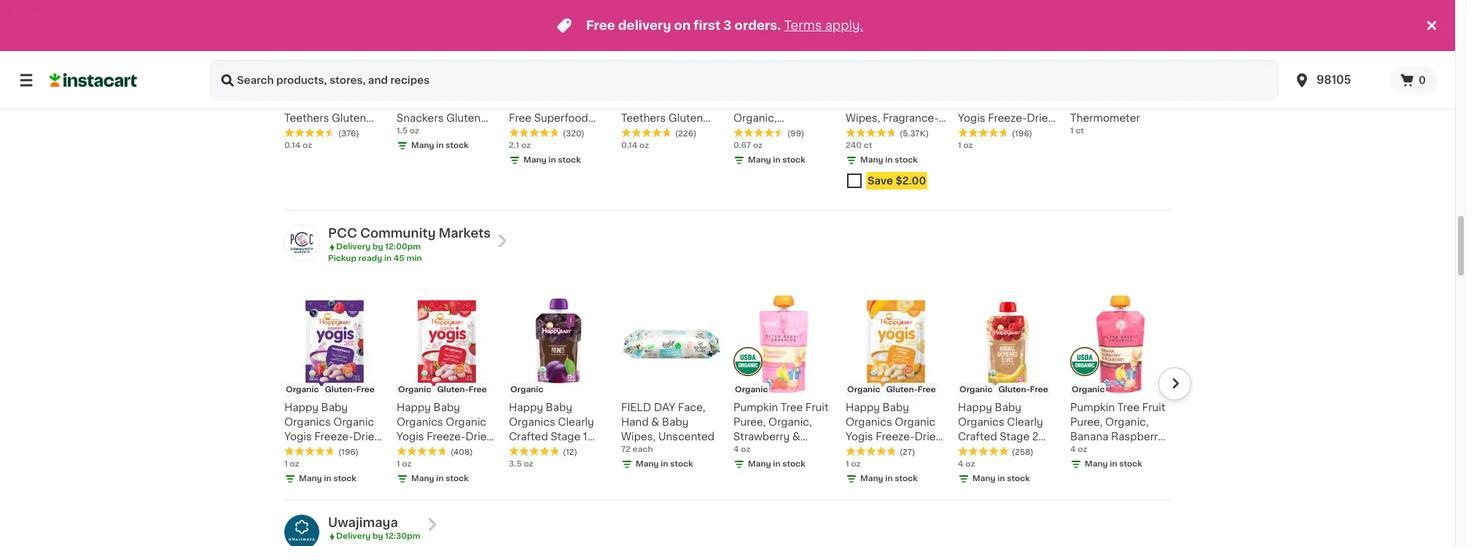 Task type: locate. For each thing, give the bounding box(es) containing it.
happy inside happy baby organics gluten free superfood puffs organic grain snack purple carrot & blueberry
[[509, 84, 543, 94]]

happy inside happy baby organics clearly crafted stage 1 prunes pouch
[[509, 403, 543, 413]]

many in stock up the uwajimaya
[[299, 475, 356, 483]]

2 0.14 oz from the left
[[621, 142, 649, 150]]

tree for &
[[781, 403, 803, 413]]

2 horizontal spatial blueberry
[[1081, 446, 1131, 457]]

crafted for bananas,
[[958, 432, 997, 442]]

gluten up (376)
[[332, 113, 366, 123]]

organics inside happy baby organics organic teethers gluten free gentle teething wafers sweet potato & banana
[[284, 99, 331, 109]]

gluten inside happy baby organics organic snackers gluten free baked grain snack tomato & basil
[[446, 113, 481, 123]]

clearly up 2
[[1007, 417, 1043, 427]]

0 horizontal spatial tree
[[781, 403, 803, 413]]

98105 button
[[1293, 60, 1381, 101]]

2 by from the top
[[372, 532, 383, 540]]

0 horizontal spatial 0.14 oz
[[284, 142, 312, 150]]

1 horizontal spatial 4
[[958, 460, 964, 468]]

stage up '(12)'
[[551, 432, 581, 442]]

teething for sweet
[[284, 142, 329, 152]]

teething inside happy baby organics organic teethers gluten free gentle teething wafers blueberry & purple carrot
[[621, 142, 666, 152]]

1 tree from the left
[[781, 403, 803, 413]]

many inside product group
[[860, 156, 883, 164]]

happy baby organics organic yogis freeze-dried yogurt & fruit snacks mixed berry
[[958, 84, 1055, 167], [284, 403, 381, 486]]

oz
[[410, 127, 419, 135], [303, 142, 312, 150], [521, 142, 531, 150], [639, 142, 649, 150], [753, 142, 763, 150], [963, 142, 973, 150], [741, 446, 751, 454], [1078, 446, 1087, 454], [290, 460, 299, 468], [402, 460, 412, 468], [524, 460, 533, 468], [851, 460, 861, 468], [965, 460, 975, 468]]

0 horizontal spatial grain
[[457, 128, 484, 138]]

tip
[[1094, 99, 1109, 109]]

1 horizontal spatial ct
[[1076, 127, 1084, 135]]

4
[[733, 446, 739, 454], [1070, 446, 1076, 454], [958, 460, 964, 468]]

1 horizontal spatial wipes,
[[846, 113, 880, 123]]

1 vertical spatial mixed
[[324, 461, 355, 471]]

2 teethers from the left
[[621, 113, 666, 123]]

stock down (408)
[[446, 475, 469, 483]]

4 for banana
[[733, 446, 739, 454]]

crafted inside happy baby organics clearly crafted stage 1 prunes pouch
[[509, 432, 548, 442]]

snacks inside happy baby organics organic yogis freeze-dried yogurt & fruit snacks strawberry
[[397, 461, 433, 471]]

stage inside happy baby organics clearly crafted stage 2 bananas, raspberries & oats pouch
[[1000, 432, 1030, 442]]

gentle inside happy baby organics organic teethers gluten free gentle teething wafers blueberry & purple carrot
[[646, 128, 681, 138]]

orders.
[[735, 20, 781, 31]]

snack for happy baby organics gluten free superfood puffs organic grain snack purple carrot & blueberry
[[509, 142, 540, 152]]

1 teething from the left
[[284, 142, 329, 152]]

0 horizontal spatial clearly
[[558, 417, 594, 427]]

1 teethers from the left
[[284, 113, 329, 123]]

0 horizontal spatial pouch
[[547, 446, 580, 457]]

mango
[[846, 475, 881, 486]]

tree inside pumpkin tree fruit puree, organic, banana raspberry & blueberry
[[1117, 403, 1140, 413]]

many in stock down (27)
[[860, 475, 918, 483]]

2 delivery from the top
[[336, 532, 371, 540]]

0 horizontal spatial carrot
[[509, 157, 541, 167]]

0 vertical spatial purple
[[543, 142, 576, 152]]

field
[[621, 403, 651, 413]]

stock down the street
[[782, 156, 805, 164]]

1 horizontal spatial 0.14
[[621, 142, 637, 150]]

2 crafted from the left
[[958, 432, 997, 442]]

0.14 oz for sweet
[[284, 142, 312, 150]]

many in stock inside product group
[[860, 156, 918, 164]]

happy inside happy baby organics organic teethers gluten free gentle teething wafers blueberry & purple carrot
[[621, 84, 655, 94]]

0 horizontal spatial (196)
[[338, 448, 359, 457]]

1 by from the top
[[372, 243, 383, 251]]

(196)
[[1012, 130, 1032, 138], [338, 448, 359, 457]]

snack inside happy baby organics organic snackers gluten free baked grain snack tomato & basil
[[397, 142, 428, 152]]

by up pickup ready in 45 min
[[372, 243, 383, 251]]

crafted up bananas,
[[958, 432, 997, 442]]

0.14 for blueberry
[[621, 142, 637, 150]]

1 vertical spatial delivery
[[336, 532, 371, 540]]

2 teething from the left
[[621, 142, 666, 152]]

snack up basil
[[397, 142, 428, 152]]

delivery up pickup
[[336, 243, 371, 251]]

yogurt inside happy baby organics organic yogis freeze-dried yogurt & fruit snacks strawberry
[[397, 446, 430, 457]]

0 horizontal spatial 4 oz
[[733, 446, 751, 454]]

organics inside "happy baby organics organic yogis freeze-dried yogurt & fruit snacks banana mango"
[[846, 417, 892, 427]]

grain inside happy baby organics organic snackers gluten free baked grain snack tomato & basil
[[457, 128, 484, 138]]

teethers for happy baby organics organic teethers gluten free gentle teething wafers blueberry & purple carrot
[[621, 113, 666, 123]]

snack
[[797, 84, 828, 94], [397, 142, 428, 152], [509, 142, 540, 152]]

face,
[[678, 403, 705, 413]]

pouch down 'raspberries'
[[958, 475, 991, 486]]

1 vertical spatial wipes,
[[621, 432, 656, 442]]

pouch inside happy baby organics clearly crafted stage 2 bananas, raspberries & oats pouch
[[958, 475, 991, 486]]

2 horizontal spatial 4
[[1070, 446, 1076, 454]]

2 stage from the left
[[1000, 432, 1030, 442]]

0 horizontal spatial blueberry
[[555, 157, 605, 167]]

gluten inside happy baby organics organic teethers gluten free gentle teething wafers blueberry & purple carrot
[[669, 113, 703, 123]]

1 horizontal spatial purple
[[685, 157, 718, 167]]

fruit
[[1005, 128, 1028, 138], [805, 403, 829, 413], [1142, 403, 1165, 413], [331, 446, 354, 457], [444, 446, 467, 457], [893, 446, 916, 457]]

clearly inside happy baby organics clearly crafted stage 1 prunes pouch
[[558, 417, 594, 427]]

dried
[[1027, 113, 1055, 123], [353, 432, 381, 442], [465, 432, 493, 442], [915, 432, 943, 442]]

0 vertical spatial happy baby organics organic yogis freeze-dried yogurt & fruit snacks mixed berry
[[958, 84, 1055, 167]]

0 vertical spatial wipes,
[[846, 113, 880, 123]]

crafted inside happy baby organics clearly crafted stage 2 bananas, raspberries & oats pouch
[[958, 432, 997, 442]]

happy baby organics organic teethers gluten free gentle teething wafers sweet potato & banana
[[284, 84, 374, 182]]

4 right field day face, hand & baby wipes, unscented 72 each
[[733, 446, 739, 454]]

gluten for happy baby organics organic teethers gluten free gentle teething wafers blueberry & purple carrot
[[669, 113, 703, 123]]

0 horizontal spatial 4
[[733, 446, 739, 454]]

0 horizontal spatial wafers
[[332, 142, 367, 152]]

gluten up superfood
[[558, 99, 592, 109]]

ct down "flex"
[[1076, 127, 1084, 135]]

happy baby organics organic yogis freeze-dried yogurt & fruit snacks strawberry
[[397, 403, 493, 471]]

snack inside earth's best snack bars, sunny days, organic, strawberry, sesame street
[[797, 84, 828, 94]]

wafers down (226)
[[668, 142, 704, 152]]

many in stock down each
[[636, 460, 693, 468]]

1 horizontal spatial carrot
[[621, 171, 654, 182]]

many in stock down 'raspberries'
[[973, 475, 1030, 483]]

organics inside happy baby organics gluten free superfood puffs organic grain snack purple carrot & blueberry
[[509, 99, 555, 109]]

1 wafers from the left
[[332, 142, 367, 152]]

1 stage from the left
[[551, 432, 581, 442]]

1 horizontal spatial teethers
[[621, 113, 666, 123]]

1 horizontal spatial (196)
[[1012, 130, 1032, 138]]

0 horizontal spatial teething
[[284, 142, 329, 152]]

& inside happy baby organics gluten free superfood puffs organic grain snack purple carrot & blueberry
[[544, 157, 552, 167]]

1 horizontal spatial 0.14 oz
[[621, 142, 649, 150]]

happy inside happy baby organics organic snackers gluten free baked grain snack tomato & basil
[[397, 84, 431, 94]]

1 horizontal spatial gentle
[[646, 128, 681, 138]]

ct inside group
[[864, 142, 872, 150]]

0 horizontal spatial mixed
[[324, 461, 355, 471]]

wafers inside happy baby organics organic teethers gluten free gentle teething wafers blueberry & purple carrot
[[668, 142, 704, 152]]

clearly
[[558, 417, 594, 427], [1007, 417, 1043, 427]]

0 vertical spatial pouch
[[547, 446, 580, 457]]

apply.
[[825, 20, 863, 31]]

1 oz
[[958, 142, 973, 150], [284, 460, 299, 468], [397, 460, 412, 468], [846, 460, 861, 468]]

1 gentle from the left
[[310, 128, 344, 138]]

organic inside happy baby organics gluten free superfood puffs organic grain snack purple carrot & blueberry
[[538, 128, 579, 138]]

2 0.14 from the left
[[621, 142, 637, 150]]

baby inside "happy baby organics organic yogis freeze-dried yogurt & fruit snacks banana mango"
[[883, 403, 909, 413]]

1 delivery from the top
[[336, 243, 371, 251]]

stock down (27)
[[895, 475, 918, 483]]

1 horizontal spatial pumpkin
[[1070, 403, 1115, 413]]

1 0.14 oz from the left
[[284, 142, 312, 150]]

yogurt inside "happy baby organics organic yogis freeze-dried yogurt & fruit snacks banana mango"
[[846, 446, 879, 457]]

by
[[372, 243, 383, 251], [372, 532, 383, 540]]

freeze- inside "happy baby organics organic yogis freeze-dried yogurt & fruit snacks banana mango"
[[876, 432, 915, 442]]

stock inside product group
[[895, 156, 918, 164]]

delivery by 12:00pm
[[336, 243, 421, 251]]

1 vertical spatial (196)
[[338, 448, 359, 457]]

snack for happy baby organics organic snackers gluten free baked grain snack tomato & basil
[[397, 142, 428, 152]]

purple down (320)
[[543, 142, 576, 152]]

0 vertical spatial ct
[[1076, 127, 1084, 135]]

teething inside happy baby organics organic teethers gluten free gentle teething wafers sweet potato & banana
[[284, 142, 329, 152]]

gluten inside happy baby organics organic teethers gluten free gentle teething wafers sweet potato & banana
[[332, 113, 366, 123]]

4 for &
[[1070, 446, 1076, 454]]

0 horizontal spatial berry
[[284, 475, 312, 486]]

clearly up '(12)'
[[558, 417, 594, 427]]

1 horizontal spatial grain
[[582, 128, 609, 138]]

stock down unscented on the bottom of page
[[670, 460, 693, 468]]

wipes, inside waterwipes original baby wipes, fragrance- free & hypoallergenic
[[846, 113, 880, 123]]

0.67
[[733, 142, 751, 150]]

delivery for delivery by 12:30pm
[[336, 532, 371, 540]]

crafted up prunes
[[509, 432, 548, 442]]

1
[[1070, 127, 1074, 135], [958, 142, 961, 150], [583, 432, 587, 442], [284, 460, 288, 468], [397, 460, 400, 468], [846, 460, 849, 468]]

72
[[621, 446, 631, 454]]

organic, inside pumpkin tree fruit puree, organic, banana raspberry & blueberry
[[1105, 417, 1149, 427]]

1 horizontal spatial snack
[[509, 142, 540, 152]]

1 horizontal spatial berry
[[958, 157, 986, 167]]

blueberry
[[555, 157, 605, 167], [621, 157, 671, 167], [1081, 446, 1131, 457]]

1.5 oz
[[397, 127, 419, 135]]

yogis inside "happy baby organics organic yogis freeze-dried yogurt & fruit snacks banana mango"
[[846, 432, 873, 442]]

snacks
[[958, 142, 995, 152], [284, 461, 321, 471], [397, 461, 433, 471], [846, 461, 883, 471]]

uwajimaya
[[328, 517, 398, 529]]

teething for blueberry
[[621, 142, 666, 152]]

puffs
[[509, 128, 536, 138]]

& inside happy baby organics clearly crafted stage 2 bananas, raspberries & oats pouch
[[1022, 461, 1030, 471]]

purple
[[543, 142, 576, 152], [685, 157, 718, 167]]

teethers inside happy baby organics organic teethers gluten free gentle teething wafers blueberry & purple carrot
[[621, 113, 666, 123]]

★★★★★
[[284, 128, 335, 138], [284, 128, 335, 138], [509, 128, 560, 138], [509, 128, 560, 138], [621, 128, 672, 138], [621, 128, 672, 138], [733, 128, 784, 138], [733, 128, 784, 138], [846, 128, 897, 138], [846, 128, 897, 138], [958, 128, 1009, 138], [958, 128, 1009, 138], [284, 446, 335, 456], [284, 446, 335, 456], [397, 446, 448, 456], [397, 446, 448, 456], [509, 446, 560, 456], [509, 446, 560, 456], [846, 446, 897, 456], [846, 446, 897, 456], [958, 446, 1009, 456], [958, 446, 1009, 456]]

pickup ready in 45 min
[[328, 255, 422, 263]]

digital
[[1112, 99, 1145, 109]]

pumpkin tree fruit puree, organic, banana raspberry & blueberry
[[1070, 403, 1165, 457]]

gluten up baked
[[446, 113, 481, 123]]

gentle inside happy baby organics organic teethers gluten free gentle teething wafers sweet potato & banana
[[310, 128, 344, 138]]

organic, for pumpkin tree fruit puree, organic, banana raspberry & blueberry
[[1105, 417, 1149, 427]]

product group
[[846, 0, 946, 196]]

0 vertical spatial by
[[372, 243, 383, 251]]

earth's
[[733, 84, 768, 94]]

0 horizontal spatial snack
[[397, 142, 428, 152]]

1 grain from the left
[[457, 128, 484, 138]]

puree, inside pumpkin tree fruit puree, organic, strawberry & banana
[[733, 417, 766, 427]]

stock up $2.00
[[895, 156, 918, 164]]

0 horizontal spatial teethers
[[284, 113, 329, 123]]

1 horizontal spatial clearly
[[1007, 417, 1043, 427]]

clearly for 1
[[558, 417, 594, 427]]

4 down bananas,
[[958, 460, 964, 468]]

2 horizontal spatial 4 oz
[[1070, 446, 1087, 454]]

2 pumpkin from the left
[[1070, 403, 1115, 413]]

0 horizontal spatial 0.14
[[284, 142, 301, 150]]

ct
[[1076, 127, 1084, 135], [864, 142, 872, 150]]

pouch right prunes
[[547, 446, 580, 457]]

3.5 oz
[[509, 460, 533, 468]]

by down the uwajimaya
[[372, 532, 383, 540]]

1 inside kroger comfort flex tip digital thermometer 1 ct
[[1070, 127, 1074, 135]]

teethers inside happy baby organics organic teethers gluten free gentle teething wafers sweet potato & banana
[[284, 113, 329, 123]]

snack up days,
[[797, 84, 828, 94]]

1 vertical spatial carrot
[[621, 171, 654, 182]]

grain down superfood
[[582, 128, 609, 138]]

teethers
[[284, 113, 329, 123], [621, 113, 666, 123]]

happy baby organics organic yogis freeze-dried yogurt & fruit snacks banana mango
[[846, 403, 943, 486]]

(12)
[[563, 448, 577, 457]]

2 tree from the left
[[1117, 403, 1140, 413]]

clearly inside happy baby organics clearly crafted stage 2 bananas, raspberries & oats pouch
[[1007, 417, 1043, 427]]

comfort
[[1107, 84, 1150, 94]]

organics inside happy baby organics organic teethers gluten free gentle teething wafers blueberry & purple carrot
[[621, 99, 668, 109]]

1 horizontal spatial strawberry
[[733, 432, 790, 442]]

1 horizontal spatial mixed
[[997, 142, 1029, 152]]

ct right 240
[[864, 142, 872, 150]]

2 grain from the left
[[582, 128, 609, 138]]

wipes, up each
[[621, 432, 656, 442]]

grain up tomato
[[457, 128, 484, 138]]

1 puree, from the left
[[733, 417, 766, 427]]

gluten up (226)
[[669, 113, 703, 123]]

many in stock down (320)
[[523, 156, 581, 164]]

many in stock down pumpkin tree fruit puree, organic, strawberry & banana
[[748, 460, 805, 468]]

(376)
[[338, 130, 359, 138]]

carrot inside happy baby organics organic teethers gluten free gentle teething wafers blueberry & purple carrot
[[621, 171, 654, 182]]

many in stock down hypoallergenic
[[860, 156, 918, 164]]

4 right (258)
[[1070, 446, 1076, 454]]

organic, for pumpkin tree fruit puree, organic, strawberry & banana
[[768, 417, 812, 427]]

bananas,
[[958, 446, 1005, 457]]

pumpkin down item badge image
[[1070, 403, 1115, 413]]

None search field
[[210, 60, 1279, 101]]

carrot
[[509, 157, 541, 167], [621, 171, 654, 182]]

1 crafted from the left
[[509, 432, 548, 442]]

organic, inside pumpkin tree fruit puree, organic, strawberry & banana
[[768, 417, 812, 427]]

puree, down item badge image
[[1070, 417, 1103, 427]]

2 horizontal spatial snack
[[797, 84, 828, 94]]

1 vertical spatial by
[[372, 532, 383, 540]]

mixed
[[997, 142, 1029, 152], [324, 461, 355, 471]]

1 vertical spatial item carousel region
[[264, 288, 1191, 494]]

1 vertical spatial berry
[[284, 475, 312, 486]]

0 horizontal spatial wipes,
[[621, 432, 656, 442]]

organic, inside earth's best snack bars, sunny days, organic, strawberry, sesame street
[[733, 113, 777, 123]]

0 horizontal spatial crafted
[[509, 432, 548, 442]]

stage for 1
[[551, 432, 581, 442]]

1 vertical spatial pouch
[[958, 475, 991, 486]]

free delivery on first 3 orders. terms apply.
[[586, 20, 863, 31]]

baby inside field day face, hand & baby wipes, unscented 72 each
[[662, 417, 689, 427]]

terms
[[784, 20, 822, 31]]

wafers
[[332, 142, 367, 152], [668, 142, 704, 152]]

0 horizontal spatial puree,
[[733, 417, 766, 427]]

0 vertical spatial delivery
[[336, 243, 371, 251]]

blueberry inside pumpkin tree fruit puree, organic, banana raspberry & blueberry
[[1081, 446, 1131, 457]]

happy inside "happy baby organics organic yogis freeze-dried yogurt & fruit snacks banana mango"
[[846, 403, 880, 413]]

purple down (226)
[[685, 157, 718, 167]]

0 horizontal spatial ct
[[864, 142, 872, 150]]

1 vertical spatial purple
[[685, 157, 718, 167]]

stage inside happy baby organics clearly crafted stage 1 prunes pouch
[[551, 432, 581, 442]]

stock down pumpkin tree fruit puree, organic, strawberry & banana
[[782, 460, 805, 468]]

0 vertical spatial carrot
[[509, 157, 541, 167]]

0 horizontal spatial gentle
[[310, 128, 344, 138]]

wipes, down original
[[846, 113, 880, 123]]

organics
[[284, 99, 331, 109], [397, 99, 443, 109], [509, 99, 555, 109], [621, 99, 668, 109], [958, 99, 1004, 109], [284, 417, 331, 427], [397, 417, 443, 427], [509, 417, 555, 427], [846, 417, 892, 427], [958, 417, 1004, 427]]

Search field
[[210, 60, 1279, 101]]

2 gentle from the left
[[646, 128, 681, 138]]

instacart logo image
[[50, 71, 137, 89]]

pumpkin inside pumpkin tree fruit puree, organic, banana raspberry & blueberry
[[1070, 403, 1115, 413]]

pouch
[[547, 446, 580, 457], [958, 475, 991, 486]]

snack down puffs
[[509, 142, 540, 152]]

1 pumpkin from the left
[[733, 403, 778, 413]]

0 horizontal spatial strawberry
[[436, 461, 492, 471]]

delivery down the uwajimaya
[[336, 532, 371, 540]]

pumpkin down item badge icon
[[733, 403, 778, 413]]

by for 12:00pm
[[372, 243, 383, 251]]

happy baby organics organic snackers gluten free baked grain snack tomato & basil
[[397, 84, 486, 167]]

many
[[411, 142, 434, 150], [523, 156, 547, 164], [748, 156, 771, 164], [860, 156, 883, 164], [636, 460, 659, 468], [748, 460, 771, 468], [1085, 460, 1108, 468], [299, 475, 322, 483], [411, 475, 434, 483], [860, 475, 883, 483], [973, 475, 996, 483]]

0 horizontal spatial stage
[[551, 432, 581, 442]]

blueberry inside happy baby organics gluten free superfood puffs organic grain snack purple carrot & blueberry
[[555, 157, 605, 167]]

bars,
[[733, 99, 759, 109]]

many in stock
[[411, 142, 469, 150], [523, 156, 581, 164], [748, 156, 805, 164], [860, 156, 918, 164], [636, 460, 693, 468], [748, 460, 805, 468], [1085, 460, 1142, 468], [299, 475, 356, 483], [411, 475, 469, 483], [860, 475, 918, 483], [973, 475, 1030, 483]]

0.14
[[284, 142, 301, 150], [621, 142, 637, 150]]

organic inside "happy baby organics organic yogis freeze-dried yogurt & fruit snacks banana mango"
[[895, 417, 936, 427]]

0 vertical spatial strawberry
[[733, 432, 790, 442]]

dried inside happy baby organics organic yogis freeze-dried yogurt & fruit snacks strawberry
[[465, 432, 493, 442]]

1 horizontal spatial tree
[[1117, 403, 1140, 413]]

2 wafers from the left
[[668, 142, 704, 152]]

stage up (258)
[[1000, 432, 1030, 442]]

1 vertical spatial strawberry
[[436, 461, 492, 471]]

1 horizontal spatial happy baby organics organic yogis freeze-dried yogurt & fruit snacks mixed berry
[[958, 84, 1055, 167]]

item carousel region
[[284, 0, 1191, 204], [264, 288, 1191, 494]]

1 horizontal spatial stage
[[1000, 432, 1030, 442]]

organics inside happy baby organics clearly crafted stage 1 prunes pouch
[[509, 417, 555, 427]]

stock down raspberry
[[1119, 460, 1142, 468]]

item carousel region containing happy baby organics organic yogis freeze-dried yogurt & fruit snacks mixed berry
[[264, 288, 1191, 494]]

1 vertical spatial ct
[[864, 142, 872, 150]]

0 horizontal spatial pumpkin
[[733, 403, 778, 413]]

2 clearly from the left
[[1007, 417, 1043, 427]]

2 puree, from the left
[[1070, 417, 1103, 427]]

1 0.14 from the left
[[284, 142, 301, 150]]

organic inside happy baby organics organic snackers gluten free baked grain snack tomato & basil
[[446, 99, 486, 109]]

snack inside happy baby organics gluten free superfood puffs organic grain snack purple carrot & blueberry
[[509, 142, 540, 152]]

1 horizontal spatial pouch
[[958, 475, 991, 486]]

fruit inside pumpkin tree fruit puree, organic, banana raspberry & blueberry
[[1142, 403, 1165, 413]]

1 horizontal spatial blueberry
[[621, 157, 671, 167]]

(27)
[[900, 448, 915, 457]]

0 vertical spatial item carousel region
[[284, 0, 1191, 204]]

0 vertical spatial berry
[[958, 157, 986, 167]]

puree, for banana
[[1070, 417, 1103, 427]]

0 vertical spatial mixed
[[997, 142, 1029, 152]]

1 clearly from the left
[[558, 417, 594, 427]]

1 horizontal spatial teething
[[621, 142, 666, 152]]

grain inside happy baby organics gluten free superfood puffs organic grain snack purple carrot & blueberry
[[582, 128, 609, 138]]

wafers down (376)
[[332, 142, 367, 152]]

baked
[[422, 128, 454, 138]]

1 horizontal spatial puree,
[[1070, 417, 1103, 427]]

1 horizontal spatial crafted
[[958, 432, 997, 442]]

superfood
[[534, 113, 588, 123]]

wafers for potato
[[332, 142, 367, 152]]

terms apply. link
[[784, 20, 863, 31]]

(320)
[[563, 130, 585, 138]]

delivery for delivery by 12:00pm
[[336, 243, 371, 251]]

dried inside "happy baby organics organic yogis freeze-dried yogurt & fruit snacks banana mango"
[[915, 432, 943, 442]]

pickup
[[328, 255, 356, 263]]

98105 button
[[1285, 60, 1390, 101]]

1 horizontal spatial wafers
[[668, 142, 704, 152]]

clearly for 2
[[1007, 417, 1043, 427]]

ct inside kroger comfort flex tip digital thermometer 1 ct
[[1076, 127, 1084, 135]]

4 oz for &
[[1070, 446, 1087, 454]]

12:00pm
[[385, 243, 421, 251]]

crafted for prunes
[[509, 432, 548, 442]]

gluten-
[[325, 67, 356, 75], [437, 67, 469, 75], [549, 67, 581, 75], [998, 67, 1030, 75], [325, 386, 356, 394], [437, 386, 469, 394], [886, 386, 918, 394], [998, 386, 1030, 394]]

organic gluten-free
[[286, 67, 375, 75], [398, 67, 487, 75], [510, 67, 599, 75], [959, 67, 1048, 75], [286, 386, 375, 394], [398, 386, 487, 394], [847, 386, 936, 394], [959, 386, 1048, 394]]

puree, down item badge icon
[[733, 417, 766, 427]]

0 horizontal spatial purple
[[543, 142, 576, 152]]

1 vertical spatial happy baby organics organic yogis freeze-dried yogurt & fruit snacks mixed berry
[[284, 403, 381, 486]]

tree
[[781, 403, 803, 413], [1117, 403, 1140, 413]]



Task type: describe. For each thing, give the bounding box(es) containing it.
street
[[777, 142, 809, 152]]

$2.00
[[896, 176, 926, 186]]

freeze- inside happy baby organics organic yogis freeze-dried yogurt & fruit snacks strawberry
[[427, 432, 465, 442]]

& inside happy baby organics organic teethers gluten free gentle teething wafers sweet potato & banana
[[355, 157, 364, 167]]

organics inside happy baby organics clearly crafted stage 2 bananas, raspberries & oats pouch
[[958, 417, 1004, 427]]

organic inside happy baby organics organic teethers gluten free gentle teething wafers blueberry & purple carrot
[[670, 99, 711, 109]]

& inside "happy baby organics organic yogis freeze-dried yogurt & fruit snacks banana mango"
[[882, 446, 890, 457]]

hypoallergenic
[[846, 142, 924, 152]]

happy inside happy baby organics organic teethers gluten free gentle teething wafers sweet potato & banana
[[284, 84, 319, 94]]

day
[[654, 403, 675, 413]]

gluten for happy baby organics organic snackers gluten free baked grain snack tomato & basil
[[446, 113, 481, 123]]

baby inside happy baby organics organic yogis freeze-dried yogurt & fruit snacks strawberry
[[433, 403, 460, 413]]

pouch inside happy baby organics clearly crafted stage 1 prunes pouch
[[547, 446, 580, 457]]

raspberry
[[1111, 432, 1164, 442]]

4 oz for banana
[[733, 446, 751, 454]]

gentle for potato
[[310, 128, 344, 138]]

unscented
[[658, 432, 714, 442]]

& inside pumpkin tree fruit puree, organic, banana raspberry & blueberry
[[1070, 446, 1078, 457]]

baby inside happy baby organics clearly crafted stage 2 bananas, raspberries & oats pouch
[[995, 403, 1021, 413]]

waterwipes
[[846, 84, 908, 94]]

many in stock down baked
[[411, 142, 469, 150]]

uwajimaya image
[[284, 515, 319, 546]]

fragrance-
[[883, 113, 939, 123]]

by for 12:30pm
[[372, 532, 383, 540]]

3.5
[[509, 460, 522, 468]]

12:30pm
[[385, 532, 420, 540]]

strawberry,
[[733, 128, 792, 138]]

best
[[771, 84, 795, 94]]

240
[[846, 142, 862, 150]]

happy baby organics clearly crafted stage 1 prunes pouch
[[509, 403, 594, 457]]

kroger
[[1070, 84, 1105, 94]]

banana inside pumpkin tree fruit puree, organic, strawberry & banana
[[733, 446, 772, 457]]

stock down (320)
[[558, 156, 581, 164]]

gluten inside happy baby organics gluten free superfood puffs organic grain snack purple carrot & blueberry
[[558, 99, 592, 109]]

puree, for strawberry
[[733, 417, 766, 427]]

field day face, hand & baby wipes, unscented 72 each
[[621, 403, 714, 454]]

pumpkin for pumpkin tree fruit puree, organic, strawberry & banana
[[733, 403, 778, 413]]

on
[[674, 20, 691, 31]]

item badge image
[[1070, 347, 1099, 376]]

pcc
[[328, 228, 357, 239]]

45
[[394, 255, 404, 263]]

& inside pumpkin tree fruit puree, organic, strawberry & banana
[[792, 432, 801, 442]]

stock down (258)
[[1007, 475, 1030, 483]]

free inside happy baby organics organic teethers gluten free gentle teething wafers sweet potato & banana
[[284, 128, 307, 138]]

thermometer
[[1070, 113, 1140, 123]]

yogis inside happy baby organics organic yogis freeze-dried yogurt & fruit snacks strawberry
[[397, 432, 424, 442]]

strawberry inside pumpkin tree fruit puree, organic, strawberry & banana
[[733, 432, 790, 442]]

banana inside "happy baby organics organic yogis freeze-dried yogurt & fruit snacks banana mango"
[[885, 461, 923, 471]]

happy baby organics gluten free superfood puffs organic grain snack purple carrot & blueberry
[[509, 84, 609, 167]]

baby inside happy baby organics gluten free superfood puffs organic grain snack purple carrot & blueberry
[[546, 84, 572, 94]]

1 horizontal spatial 4 oz
[[958, 460, 975, 468]]

pumpkin tree fruit puree, organic, strawberry & banana
[[733, 403, 829, 457]]

wipes, inside field day face, hand & baby wipes, unscented 72 each
[[621, 432, 656, 442]]

purple inside happy baby organics organic teethers gluten free gentle teething wafers blueberry & purple carrot
[[685, 157, 718, 167]]

item carousel region containing happy baby organics organic teethers gluten free gentle teething wafers sweet potato & banana
[[284, 0, 1191, 204]]

gentle for &
[[646, 128, 681, 138]]

free inside waterwipes original baby wipes, fragrance- free & hypoallergenic
[[846, 128, 868, 138]]

many in stock down pumpkin tree fruit puree, organic, banana raspberry & blueberry
[[1085, 460, 1142, 468]]

in inside product group
[[885, 156, 893, 164]]

0.67 oz
[[733, 142, 763, 150]]

0.14 for sweet
[[284, 142, 301, 150]]

fruit inside happy baby organics organic yogis freeze-dried yogurt & fruit snacks strawberry
[[444, 446, 467, 457]]

snacks inside "happy baby organics organic yogis freeze-dried yogurt & fruit snacks banana mango"
[[846, 461, 883, 471]]

original
[[846, 99, 885, 109]]

purple inside happy baby organics gluten free superfood puffs organic grain snack purple carrot & blueberry
[[543, 142, 576, 152]]

many in stock down the street
[[748, 156, 805, 164]]

raspberries
[[958, 461, 1020, 471]]

& inside happy baby organics organic snackers gluten free baked grain snack tomato & basil
[[471, 142, 480, 152]]

limited time offer region
[[0, 0, 1423, 51]]

happy inside happy baby organics organic yogis freeze-dried yogurt & fruit snacks strawberry
[[397, 403, 431, 413]]

baby inside happy baby organics organic snackers gluten free baked grain snack tomato & basil
[[433, 84, 460, 94]]

tomato
[[430, 142, 469, 152]]

banana inside pumpkin tree fruit puree, organic, banana raspberry & blueberry
[[1070, 432, 1109, 442]]

earth's best snack bars, sunny days, organic, strawberry, sesame street
[[733, 84, 828, 152]]

happy baby organics clearly crafted stage 2 bananas, raspberries & oats pouch
[[958, 403, 1058, 486]]

banana inside happy baby organics organic teethers gluten free gentle teething wafers sweet potato & banana
[[284, 171, 323, 182]]

strawberry inside happy baby organics organic yogis freeze-dried yogurt & fruit snacks strawberry
[[436, 461, 492, 471]]

first
[[694, 20, 721, 31]]

carrot inside happy baby organics gluten free superfood puffs organic grain snack purple carrot & blueberry
[[509, 157, 541, 167]]

flex
[[1070, 99, 1091, 109]]

organics inside happy baby organics organic yogis freeze-dried yogurt & fruit snacks strawberry
[[397, 417, 443, 427]]

stock up the uwajimaya
[[333, 475, 356, 483]]

free inside happy baby organics organic teethers gluten free gentle teething wafers blueberry & purple carrot
[[621, 128, 644, 138]]

baby inside happy baby organics clearly crafted stage 1 prunes pouch
[[546, 403, 572, 413]]

organic inside happy baby organics organic yogis freeze-dried yogurt & fruit snacks strawberry
[[446, 417, 486, 427]]

wafers for &
[[668, 142, 704, 152]]

markets
[[439, 228, 491, 239]]

blueberry inside happy baby organics organic teethers gluten free gentle teething wafers blueberry & purple carrot
[[621, 157, 671, 167]]

potato
[[319, 157, 353, 167]]

(99)
[[787, 130, 804, 138]]

many in stock down (408)
[[411, 475, 469, 483]]

sesame
[[733, 142, 775, 152]]

save
[[868, 176, 893, 186]]

98105
[[1317, 74, 1351, 85]]

save $2.00 button
[[846, 169, 946, 196]]

pcc community markets
[[328, 228, 491, 239]]

0 vertical spatial (196)
[[1012, 130, 1032, 138]]

days,
[[797, 99, 826, 109]]

free inside happy baby organics gluten free superfood puffs organic grain snack purple carrot & blueberry
[[509, 113, 532, 123]]

oats
[[1033, 461, 1058, 471]]

happy inside happy baby organics clearly crafted stage 2 bananas, raspberries & oats pouch
[[958, 403, 992, 413]]

gluten for happy baby organics organic teethers gluten free gentle teething wafers sweet potato & banana
[[332, 113, 366, 123]]

min
[[406, 255, 422, 263]]

sunny
[[762, 99, 794, 109]]

1.5
[[397, 127, 408, 135]]

teethers for happy baby organics organic teethers gluten free gentle teething wafers sweet potato & banana
[[284, 113, 329, 123]]

2.1 oz
[[509, 142, 531, 150]]

fruit inside "happy baby organics organic yogis freeze-dried yogurt & fruit snacks banana mango"
[[893, 446, 916, 457]]

baby inside waterwipes original baby wipes, fragrance- free & hypoallergenic
[[888, 99, 915, 109]]

prunes
[[509, 446, 545, 457]]

snackers
[[397, 113, 444, 123]]

community
[[360, 228, 436, 239]]

& inside field day face, hand & baby wipes, unscented 72 each
[[651, 417, 659, 427]]

sweet
[[284, 157, 316, 167]]

waterwipes original baby wipes, fragrance- free & hypoallergenic
[[846, 84, 939, 152]]

delivery by 12:30pm
[[336, 532, 420, 540]]

fruit inside pumpkin tree fruit puree, organic, strawberry & banana
[[805, 403, 829, 413]]

free inside happy baby organics organic snackers gluten free baked grain snack tomato & basil
[[397, 128, 419, 138]]

1 inside happy baby organics clearly crafted stage 1 prunes pouch
[[583, 432, 587, 442]]

free inside the limited time offer region
[[586, 20, 615, 31]]

& inside happy baby organics organic teethers gluten free gentle teething wafers blueberry & purple carrot
[[674, 157, 682, 167]]

save $2.00
[[868, 176, 926, 186]]

grain for superfood
[[582, 128, 609, 138]]

2.1
[[509, 142, 519, 150]]

stage for 2
[[1000, 432, 1030, 442]]

each
[[633, 446, 653, 454]]

0 button
[[1390, 66, 1438, 95]]

organic inside happy baby organics organic teethers gluten free gentle teething wafers sweet potato & banana
[[333, 99, 374, 109]]

3
[[723, 20, 732, 31]]

pumpkin for pumpkin tree fruit puree, organic, banana raspberry & blueberry
[[1070, 403, 1115, 413]]

0.14 oz for blueberry
[[621, 142, 649, 150]]

2
[[1032, 432, 1038, 442]]

happy baby organics organic teethers gluten free gentle teething wafers blueberry & purple carrot
[[621, 84, 718, 182]]

basil
[[397, 157, 421, 167]]

baby inside happy baby organics organic teethers gluten free gentle teething wafers sweet potato & banana
[[321, 84, 348, 94]]

grain for gluten
[[457, 128, 484, 138]]

240 ct
[[846, 142, 872, 150]]

& inside happy baby organics organic yogis freeze-dried yogurt & fruit snacks strawberry
[[433, 446, 441, 457]]

(226)
[[675, 130, 696, 138]]

baby inside happy baby organics organic teethers gluten free gentle teething wafers blueberry & purple carrot
[[658, 84, 685, 94]]

0 horizontal spatial happy baby organics organic yogis freeze-dried yogurt & fruit snacks mixed berry
[[284, 403, 381, 486]]

item badge image
[[733, 347, 763, 376]]

kroger comfort flex tip digital thermometer 1 ct
[[1070, 84, 1150, 135]]

(258)
[[1012, 448, 1034, 457]]

hand
[[621, 417, 649, 427]]

delivery
[[618, 20, 671, 31]]

stock down baked
[[446, 142, 469, 150]]

tree for raspberry
[[1117, 403, 1140, 413]]

ready
[[358, 255, 382, 263]]

pcc community markets image
[[284, 225, 319, 260]]

organics inside happy baby organics organic snackers gluten free baked grain snack tomato & basil
[[397, 99, 443, 109]]

(408)
[[451, 448, 473, 457]]

& inside waterwipes original baby wipes, fragrance- free & hypoallergenic
[[871, 128, 879, 138]]



Task type: vqa. For each thing, say whether or not it's contained in the screenshot.
bottom '/'
no



